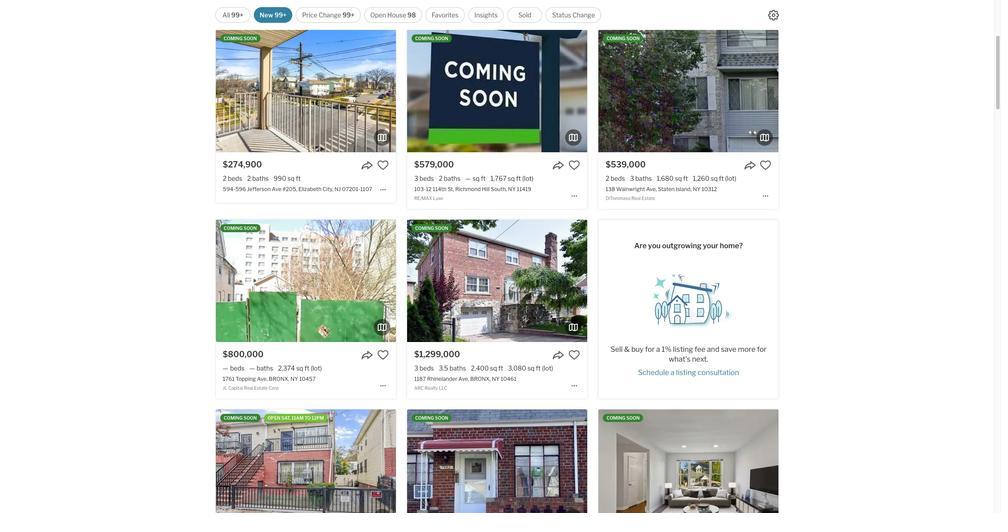 Task type: locate. For each thing, give the bounding box(es) containing it.
for right buy
[[645, 345, 655, 354]]

listing
[[673, 345, 693, 354], [676, 369, 696, 377]]

99+ right new
[[275, 11, 287, 19]]

2 photo of 3609 paulding ave, bronx, ny 10469 image from the left
[[599, 410, 779, 514]]

1 3 beds from the top
[[414, 175, 434, 182]]

0 horizontal spatial real
[[244, 386, 253, 391]]

(lot) right "1,260"
[[725, 175, 736, 182]]

— up 1761 at left bottom
[[223, 365, 228, 372]]

(lot) right 3,080
[[542, 365, 553, 372]]

baths for $579,000
[[444, 175, 460, 182]]

topping
[[236, 376, 256, 383]]

ave, left staten
[[646, 186, 657, 193]]

schedule a listing consultation
[[638, 369, 739, 377]]

ave, for $1,299,000
[[459, 376, 469, 383]]

ft up 10457
[[305, 365, 309, 372]]

ny
[[508, 186, 516, 193], [693, 186, 701, 193], [291, 376, 298, 383], [492, 376, 500, 383]]

change for price
[[319, 11, 341, 19]]

sq up #205,
[[288, 175, 295, 182]]

0 vertical spatial listing
[[673, 345, 693, 354]]

1 horizontal spatial bronx,
[[470, 376, 491, 383]]

2,400
[[471, 365, 489, 372]]

photo of 43 wyona st, cypress hills, ny 11207 image
[[36, 410, 216, 514], [216, 410, 396, 514], [396, 410, 576, 514]]

1 horizontal spatial 2 beds
[[606, 175, 625, 182]]

0 horizontal spatial favorite button image
[[377, 350, 389, 361]]

99+ for all 99+
[[231, 11, 243, 19]]

99+ left open
[[343, 11, 355, 19]]

594-
[[223, 186, 235, 193]]

2 beds
[[223, 175, 242, 182], [606, 175, 625, 182]]

0 vertical spatial estate
[[642, 196, 655, 201]]

baths right 3.5
[[450, 365, 466, 372]]

3 photo of 138 wainwright ave, staten island, ny 10312 image from the left
[[779, 30, 959, 152]]

#205,
[[283, 186, 297, 193]]

1 horizontal spatial favorite button image
[[569, 350, 580, 361]]

baths
[[252, 175, 269, 182], [444, 175, 460, 182], [635, 175, 652, 182], [257, 365, 273, 372], [450, 365, 466, 372]]

ave, inside 138 wainwright ave, staten island, ny 10312 ditommaso real estate
[[646, 186, 657, 193]]

baths for $274,900
[[252, 175, 269, 182]]

1 vertical spatial real
[[244, 386, 253, 391]]

ft for 2,374 sq ft (lot)
[[305, 365, 309, 372]]

ave, down '3.5 baths' at the bottom left of the page
[[459, 376, 469, 383]]

sq for 3,080
[[528, 365, 535, 372]]

0 horizontal spatial change
[[319, 11, 341, 19]]

photo of 594-596 jefferson ave #205, elizabeth city, nj 07201-1107 image
[[36, 30, 216, 152], [216, 30, 396, 152], [396, 30, 576, 152]]

ft for 1,680 sq ft
[[683, 175, 688, 182]]

sq right the 2,374
[[296, 365, 303, 372]]

real down wainwright
[[632, 196, 641, 201]]

12
[[426, 186, 432, 193]]

0 horizontal spatial a
[[656, 345, 660, 354]]

1 photo of 1187 rhinelander ave, bronx, ny 10461 image from the left
[[227, 220, 407, 342]]

beds up 138
[[611, 175, 625, 182]]

1 vertical spatial favorite button image
[[569, 350, 580, 361]]

beds up 596
[[228, 175, 242, 182]]

99+ inside all radio
[[231, 11, 243, 19]]

0 vertical spatial a
[[656, 345, 660, 354]]

photo of 138 wainwright ave, staten island, ny 10312 image
[[418, 30, 599, 152], [599, 30, 779, 152], [779, 30, 959, 152]]

estate down wainwright
[[642, 196, 655, 201]]

1%
[[662, 345, 672, 354]]

beds
[[228, 175, 242, 182], [420, 175, 434, 182], [611, 175, 625, 182], [230, 365, 244, 372], [420, 365, 434, 372]]

richmond
[[455, 186, 481, 193]]

2 horizontal spatial ave,
[[646, 186, 657, 193]]

bronx, inside the '1187 rhinelander ave, bronx, ny 10461 arc realty llc'
[[470, 376, 491, 383]]

1761
[[223, 376, 235, 383]]

1 horizontal spatial 99+
[[275, 11, 287, 19]]

2 change from the left
[[573, 11, 595, 19]]

a left the 1% at the bottom right of the page
[[656, 345, 660, 354]]

favorite button checkbox for $274,900
[[377, 160, 389, 171]]

ft up hill
[[481, 175, 486, 182]]

0 horizontal spatial favorite button image
[[377, 160, 389, 171]]

ft up 594-596 jefferson ave #205, elizabeth city, nj 07201-1107 in the top left of the page
[[296, 175, 301, 182]]

3 beds up 1187
[[414, 365, 434, 372]]

sq up 10312
[[711, 175, 718, 182]]

990 sq ft
[[274, 175, 301, 182]]

ft up 11419 in the top of the page
[[516, 175, 521, 182]]

baths up jefferson at the top of page
[[252, 175, 269, 182]]

favorite button image
[[377, 160, 389, 171], [569, 350, 580, 361]]

2 beds up 138
[[606, 175, 625, 182]]

sq up island,
[[675, 175, 682, 182]]

0 horizontal spatial estate
[[254, 386, 268, 391]]

1 horizontal spatial ave,
[[459, 376, 469, 383]]

3 99+ from the left
[[343, 11, 355, 19]]

2 2 beds from the left
[[606, 175, 625, 182]]

baths up the 1761 topping ave, bronx, ny 10457 jl capital real estate corp
[[257, 365, 273, 372]]

(lot) up 11419 in the top of the page
[[522, 175, 534, 182]]

sq for 990
[[288, 175, 295, 182]]

2 baths
[[247, 175, 269, 182], [439, 175, 460, 182]]

favorite button image
[[569, 160, 580, 171], [760, 160, 772, 171], [377, 350, 389, 361]]

$800,000
[[223, 350, 264, 359]]

baths up st,
[[444, 175, 460, 182]]

sat,
[[281, 416, 291, 421]]

coming soon
[[224, 36, 257, 41], [415, 36, 448, 41], [607, 36, 640, 41], [224, 226, 257, 231], [415, 226, 448, 231], [224, 416, 257, 421], [415, 416, 448, 421], [607, 416, 640, 421]]

0 horizontal spatial bronx,
[[269, 376, 289, 383]]

estate left the corp
[[254, 386, 268, 391]]

change inside 'option'
[[319, 11, 341, 19]]

photo of 1187 rhinelander ave, bronx, ny 10461 image
[[227, 220, 407, 342], [407, 220, 587, 342], [587, 220, 767, 342]]

— for — beds
[[223, 365, 228, 372]]

ft for 1,260 sq ft (lot)
[[719, 175, 724, 182]]

an image of a house image
[[644, 268, 733, 328]]

1,260
[[693, 175, 709, 182]]

bronx, inside the 1761 topping ave, bronx, ny 10457 jl capital real estate corp
[[269, 376, 289, 383]]

bronx,
[[269, 376, 289, 383], [470, 376, 491, 383]]

3
[[414, 175, 418, 182], [630, 175, 634, 182], [414, 365, 418, 372]]

2 up "114th"
[[439, 175, 443, 182]]

for right more
[[757, 345, 767, 354]]

change right status
[[573, 11, 595, 19]]

estate inside the 1761 topping ave, bronx, ny 10457 jl capital real estate corp
[[254, 386, 268, 391]]

3 photo of 3609 paulding ave, bronx, ny 10469 image from the left
[[779, 410, 959, 514]]

1 vertical spatial 3 beds
[[414, 365, 434, 372]]

price change 99+
[[302, 11, 355, 19]]

ft for 3,080 sq ft (lot)
[[536, 365, 541, 372]]

beds for $274,900
[[228, 175, 242, 182]]

0 horizontal spatial ave,
[[257, 376, 268, 383]]

2 up jefferson at the top of page
[[247, 175, 251, 182]]

2 baths up jefferson at the top of page
[[247, 175, 269, 182]]

1 horizontal spatial change
[[573, 11, 595, 19]]

1 2 beds from the left
[[223, 175, 242, 182]]

3,080
[[508, 365, 526, 372]]

3 up 103-
[[414, 175, 418, 182]]

ny down '1,767 sq ft (lot)'
[[508, 186, 516, 193]]

real down topping
[[244, 386, 253, 391]]

ave, down — baths
[[257, 376, 268, 383]]

2,374
[[278, 365, 295, 372]]

sq right 3,080
[[528, 365, 535, 372]]

ny down "1,260"
[[693, 186, 701, 193]]

listing down what's
[[676, 369, 696, 377]]

option group
[[215, 7, 601, 23]]

2 up 138
[[606, 175, 610, 182]]

1 vertical spatial a
[[671, 369, 675, 377]]

1 horizontal spatial —
[[249, 365, 255, 372]]

10457
[[299, 376, 316, 383]]

— beds
[[223, 365, 244, 372]]

1 2 baths from the left
[[247, 175, 269, 182]]

ave, inside the 1761 topping ave, bronx, ny 10457 jl capital real estate corp
[[257, 376, 268, 383]]

change inside option
[[573, 11, 595, 19]]

sell
[[611, 345, 623, 354]]

2 up '594-'
[[223, 175, 227, 182]]

buy
[[631, 345, 644, 354]]

— for — baths
[[249, 365, 255, 372]]

ny down 2,374 sq ft (lot)
[[291, 376, 298, 383]]

—
[[465, 175, 471, 182], [223, 365, 228, 372], [249, 365, 255, 372]]

1,767
[[491, 175, 507, 182]]

sq
[[288, 175, 295, 182], [473, 175, 480, 182], [508, 175, 515, 182], [675, 175, 682, 182], [711, 175, 718, 182], [296, 365, 303, 372], [490, 365, 497, 372], [528, 365, 535, 372]]

listing up what's
[[673, 345, 693, 354]]

2 horizontal spatial 99+
[[343, 11, 355, 19]]

more
[[738, 345, 756, 354]]

favorite button checkbox for $1,299,000
[[569, 350, 580, 361]]

0 vertical spatial real
[[632, 196, 641, 201]]

1 horizontal spatial 2 baths
[[439, 175, 460, 182]]

change right the price on the top left of the page
[[319, 11, 341, 19]]

for
[[645, 345, 655, 354], [757, 345, 767, 354]]

fee
[[695, 345, 706, 354]]

wainwright
[[616, 186, 645, 193]]

— up topping
[[249, 365, 255, 372]]

2 99+ from the left
[[275, 11, 287, 19]]

11am
[[292, 416, 304, 421]]

1 change from the left
[[319, 11, 341, 19]]

beds up 12
[[420, 175, 434, 182]]

ft right "1,260"
[[719, 175, 724, 182]]

beds up 1187
[[420, 365, 434, 372]]

0 vertical spatial 3 beds
[[414, 175, 434, 182]]

1107
[[360, 186, 372, 193]]

99+ inside new radio
[[275, 11, 287, 19]]

hill
[[482, 186, 490, 193]]

$579,000
[[414, 160, 454, 169]]

sq right 1,767
[[508, 175, 515, 182]]

what's
[[669, 355, 691, 364]]

baths for $539,000
[[635, 175, 652, 182]]

1,680
[[657, 175, 674, 182]]

ave, for $800,000
[[257, 376, 268, 383]]

— up richmond
[[465, 175, 471, 182]]

2 3 beds from the top
[[414, 365, 434, 372]]

2 for from the left
[[757, 345, 767, 354]]

ave, inside the '1187 rhinelander ave, bronx, ny 10461 arc realty llc'
[[459, 376, 469, 383]]

2 beds up '594-'
[[223, 175, 242, 182]]

2 bronx, from the left
[[470, 376, 491, 383]]

listing inside sell & buy for a 1% listing fee and save more for what's next.
[[673, 345, 693, 354]]

a down what's
[[671, 369, 675, 377]]

0 vertical spatial favorite button image
[[377, 160, 389, 171]]

Price Change radio
[[296, 7, 361, 23]]

1 horizontal spatial favorite button image
[[569, 160, 580, 171]]

estate inside 138 wainwright ave, staten island, ny 10312 ditommaso real estate
[[642, 196, 655, 201]]

— for — sq ft
[[465, 175, 471, 182]]

2 horizontal spatial —
[[465, 175, 471, 182]]

ft right 3,080
[[536, 365, 541, 372]]

outgrowing
[[662, 242, 702, 250]]

ft for — sq ft
[[481, 175, 486, 182]]

2 horizontal spatial favorite button image
[[760, 160, 772, 171]]

bronx, up the corp
[[269, 376, 289, 383]]

ft for 2,400 sq ft
[[498, 365, 503, 372]]

1 horizontal spatial estate
[[642, 196, 655, 201]]

soon
[[244, 36, 257, 41], [435, 36, 448, 41], [626, 36, 640, 41], [244, 226, 257, 231], [435, 226, 448, 231], [244, 416, 257, 421], [435, 416, 448, 421], [626, 416, 640, 421]]

ft up 10461
[[498, 365, 503, 372]]

3 photo of 594-596 jefferson ave #205, elizabeth city, nj 07201-1107 image from the left
[[396, 30, 576, 152]]

2 2 baths from the left
[[439, 175, 460, 182]]

2 photo of 594-596 jefferson ave #205, elizabeth city, nj 07201-1107 image from the left
[[216, 30, 396, 152]]

change
[[319, 11, 341, 19], [573, 11, 595, 19]]

realty
[[425, 386, 438, 391]]

home?
[[720, 242, 743, 250]]

sq right 2,400
[[490, 365, 497, 372]]

0 horizontal spatial 2 beds
[[223, 175, 242, 182]]

1 horizontal spatial for
[[757, 345, 767, 354]]

rhinelander
[[427, 376, 457, 383]]

favorite button image for $579,000
[[569, 160, 580, 171]]

sold
[[518, 11, 531, 19]]

2,400 sq ft
[[471, 365, 503, 372]]

change for status
[[573, 11, 595, 19]]

a
[[656, 345, 660, 354], [671, 369, 675, 377]]

0 horizontal spatial 99+
[[231, 11, 243, 19]]

3 beds up 103-
[[414, 175, 434, 182]]

1 bronx, from the left
[[269, 376, 289, 383]]

99+ right the all
[[231, 11, 243, 19]]

1 horizontal spatial real
[[632, 196, 641, 201]]

3 up 1187
[[414, 365, 418, 372]]

1 99+ from the left
[[231, 11, 243, 19]]

3 for $1,299,000
[[414, 365, 418, 372]]

ft for 1,767 sq ft (lot)
[[516, 175, 521, 182]]

(lot) for $539,000
[[725, 175, 736, 182]]

photo of 3609 paulding ave, bronx, ny 10469 image
[[418, 410, 599, 514], [599, 410, 779, 514], [779, 410, 959, 514]]

real for $539,000
[[632, 196, 641, 201]]

1 vertical spatial estate
[[254, 386, 268, 391]]

baths up wainwright
[[635, 175, 652, 182]]

sq up richmond
[[473, 175, 480, 182]]

real inside the 1761 topping ave, bronx, ny 10457 jl capital real estate corp
[[244, 386, 253, 391]]

0 horizontal spatial —
[[223, 365, 228, 372]]

1 photo of 3609 paulding ave, bronx, ny 10469 image from the left
[[418, 410, 599, 514]]

to
[[305, 416, 311, 421]]

favorite button checkbox
[[377, 160, 389, 171], [569, 160, 580, 171], [760, 160, 772, 171], [377, 350, 389, 361], [569, 350, 580, 361]]

990
[[274, 175, 286, 182]]

1 horizontal spatial a
[[671, 369, 675, 377]]

11419
[[517, 186, 531, 193]]

all 99+
[[222, 11, 243, 19]]

capital
[[228, 386, 243, 391]]

jefferson
[[247, 186, 271, 193]]

ft up island,
[[683, 175, 688, 182]]

bronx, down 2,400
[[470, 376, 491, 383]]

coming
[[224, 36, 243, 41], [415, 36, 434, 41], [607, 36, 626, 41], [224, 226, 243, 231], [415, 226, 434, 231], [224, 416, 243, 421], [415, 416, 434, 421], [607, 416, 626, 421]]

favorite button image for $274,900
[[377, 160, 389, 171]]

ny left 10461
[[492, 376, 500, 383]]

596
[[235, 186, 246, 193]]

0 horizontal spatial for
[[645, 345, 655, 354]]

real inside 138 wainwright ave, staten island, ny 10312 ditommaso real estate
[[632, 196, 641, 201]]

favorite button checkbox for $539,000
[[760, 160, 772, 171]]

0 horizontal spatial 2 baths
[[247, 175, 269, 182]]

2 baths up st,
[[439, 175, 460, 182]]

— sq ft
[[465, 175, 486, 182]]



Task type: vqa. For each thing, say whether or not it's contained in the screenshot.
'Estate' for $539,000
yes



Task type: describe. For each thing, give the bounding box(es) containing it.
price
[[302, 11, 317, 19]]

1 for from the left
[[645, 345, 655, 354]]

beds for $1,299,000
[[420, 365, 434, 372]]

photo of 1552 e 58th st, mill basin, ny 11234 image
[[407, 410, 587, 514]]

favorite button checkbox for $800,000
[[377, 350, 389, 361]]

1761 topping ave, bronx, ny 10457 jl capital real estate corp
[[223, 376, 316, 391]]

2 photo of 138 wainwright ave, staten island, ny 10312 image from the left
[[599, 30, 779, 152]]

favorite button checkbox for $579,000
[[569, 160, 580, 171]]

a inside sell & buy for a 1% listing fee and save more for what's next.
[[656, 345, 660, 354]]

real for $800,000
[[244, 386, 253, 391]]

3 up wainwright
[[630, 175, 634, 182]]

98
[[408, 11, 416, 19]]

99+ inside price change 'option'
[[343, 11, 355, 19]]

1 photo of 138 wainwright ave, staten island, ny 10312 image from the left
[[418, 30, 599, 152]]

2 baths for $274,900
[[247, 175, 269, 182]]

4 2 from the left
[[606, 175, 610, 182]]

favorite button image for $800,000
[[377, 350, 389, 361]]

bronx, for $800,000
[[269, 376, 289, 383]]

luxe
[[433, 196, 443, 201]]

Status Change radio
[[546, 7, 601, 23]]

estate for $539,000
[[642, 196, 655, 201]]

99+ for new 99+
[[275, 11, 287, 19]]

next.
[[692, 355, 708, 364]]

2 baths for $579,000
[[439, 175, 460, 182]]

3 for $579,000
[[414, 175, 418, 182]]

All radio
[[215, 7, 250, 23]]

ny inside the 1761 topping ave, bronx, ny 10457 jl capital real estate corp
[[291, 376, 298, 383]]

$274,900
[[223, 160, 262, 169]]

2,374 sq ft (lot)
[[278, 365, 322, 372]]

3.5 baths
[[439, 365, 466, 372]]

elizabeth
[[299, 186, 321, 193]]

1,767 sq ft (lot)
[[491, 175, 534, 182]]

sq for —
[[473, 175, 480, 182]]

south,
[[491, 186, 507, 193]]

Open House radio
[[364, 7, 422, 23]]

staten
[[658, 186, 675, 193]]

3 photo of 1187 rhinelander ave, bronx, ny 10461 image from the left
[[587, 220, 767, 342]]

consultation
[[698, 369, 739, 377]]

corp
[[269, 386, 279, 391]]

594-596 jefferson ave #205, elizabeth city, nj 07201-1107
[[223, 186, 372, 193]]

baths for $1,299,000
[[450, 365, 466, 372]]

schedule
[[638, 369, 669, 377]]

sell & buy for a 1% listing fee and save more for what's next.
[[611, 345, 767, 364]]

sq for 1,680
[[675, 175, 682, 182]]

beds for $579,000
[[420, 175, 434, 182]]

10312
[[702, 186, 717, 193]]

3 beds for $1,299,000
[[414, 365, 434, 372]]

1187 rhinelander ave, bronx, ny 10461 arc realty llc
[[414, 376, 517, 391]]

1187
[[414, 376, 426, 383]]

status change
[[552, 11, 595, 19]]

2 beds for $274,900
[[223, 175, 242, 182]]

1 vertical spatial listing
[[676, 369, 696, 377]]

and
[[707, 345, 720, 354]]

2 photo of 1187 rhinelander ave, bronx, ny 10461 image from the left
[[407, 220, 587, 342]]

nj
[[335, 186, 341, 193]]

ave, for $539,000
[[646, 186, 657, 193]]

sq for 1,260
[[711, 175, 718, 182]]

(lot) up 10457
[[311, 365, 322, 372]]

status
[[552, 11, 571, 19]]

island,
[[676, 186, 692, 193]]

city,
[[323, 186, 333, 193]]

2 2 from the left
[[247, 175, 251, 182]]

(lot) for $579,000
[[522, 175, 534, 182]]

103-
[[414, 186, 426, 193]]

llc
[[439, 386, 447, 391]]

new
[[260, 11, 273, 19]]

open sat, 11am to 12pm
[[268, 416, 324, 421]]

2 beds for $539,000
[[606, 175, 625, 182]]

10461
[[501, 376, 517, 383]]

1 photo of 594-596 jefferson ave #205, elizabeth city, nj 07201-1107 image from the left
[[36, 30, 216, 152]]

138 wainwright ave, staten island, ny 10312 ditommaso real estate
[[606, 186, 717, 201]]

Favorites radio
[[426, 7, 465, 23]]

open
[[370, 11, 386, 19]]

save
[[721, 345, 737, 354]]

3 beds for $579,000
[[414, 175, 434, 182]]

new 99+
[[260, 11, 287, 19]]

ny inside the '1187 rhinelander ave, bronx, ny 10461 arc realty llc'
[[492, 376, 500, 383]]

photo of 1761 topping ave, bronx, ny 10457 image
[[216, 220, 396, 342]]

$1,299,000
[[414, 350, 460, 359]]

3,080 sq ft (lot)
[[508, 365, 553, 372]]

estate for $800,000
[[254, 386, 268, 391]]

st,
[[448, 186, 454, 193]]

ditommaso
[[606, 196, 631, 201]]

(lot) for $1,299,000
[[542, 365, 553, 372]]

ny inside 103-12 114th st, richmond hill south, ny 11419 re/max luxe
[[508, 186, 516, 193]]

bronx, for $1,299,000
[[470, 376, 491, 383]]

open house 98
[[370, 11, 416, 19]]

sq for 2,374
[[296, 365, 303, 372]]

ny inside 138 wainwright ave, staten island, ny 10312 ditommaso real estate
[[693, 186, 701, 193]]

2 photo of 43 wyona st, cypress hills, ny 11207 image from the left
[[216, 410, 396, 514]]

re/max
[[414, 196, 432, 201]]

&
[[624, 345, 630, 354]]

Insights radio
[[468, 7, 504, 23]]

New radio
[[254, 7, 292, 23]]

138
[[606, 186, 615, 193]]

open
[[268, 416, 280, 421]]

jl
[[223, 386, 227, 391]]

favorite button image for $1,299,000
[[569, 350, 580, 361]]

12pm
[[312, 416, 324, 421]]

Sold radio
[[508, 7, 542, 23]]

ave
[[272, 186, 281, 193]]

all
[[222, 11, 230, 19]]

favorite button image for $539,000
[[760, 160, 772, 171]]

option group containing all
[[215, 7, 601, 23]]

3 photo of 43 wyona st, cypress hills, ny 11207 image from the left
[[396, 410, 576, 514]]

sq for 2,400
[[490, 365, 497, 372]]

1,260 sq ft (lot)
[[693, 175, 736, 182]]

are you outgrowing your home?
[[634, 242, 743, 250]]

are
[[634, 242, 647, 250]]

arc
[[414, 386, 424, 391]]

1,680 sq ft
[[657, 175, 688, 182]]

beds for $539,000
[[611, 175, 625, 182]]

you
[[648, 242, 661, 250]]

1 photo of 43 wyona st, cypress hills, ny 11207 image from the left
[[36, 410, 216, 514]]

house
[[387, 11, 406, 19]]

103-12 114th st, richmond hill south, ny 11419 re/max luxe
[[414, 186, 531, 201]]

beds up topping
[[230, 365, 244, 372]]

3 2 from the left
[[439, 175, 443, 182]]

insights
[[475, 11, 498, 19]]

photo of 103-12 114th st, richmond hill south, ny 11419 image
[[407, 30, 587, 152]]

07201-
[[342, 186, 360, 193]]

$539,000
[[606, 160, 646, 169]]

3 baths
[[630, 175, 652, 182]]

1 2 from the left
[[223, 175, 227, 182]]

sq for 1,767
[[508, 175, 515, 182]]

favorites
[[432, 11, 459, 19]]

3.5
[[439, 365, 448, 372]]

114th
[[433, 186, 447, 193]]

ft for 990 sq ft
[[296, 175, 301, 182]]



